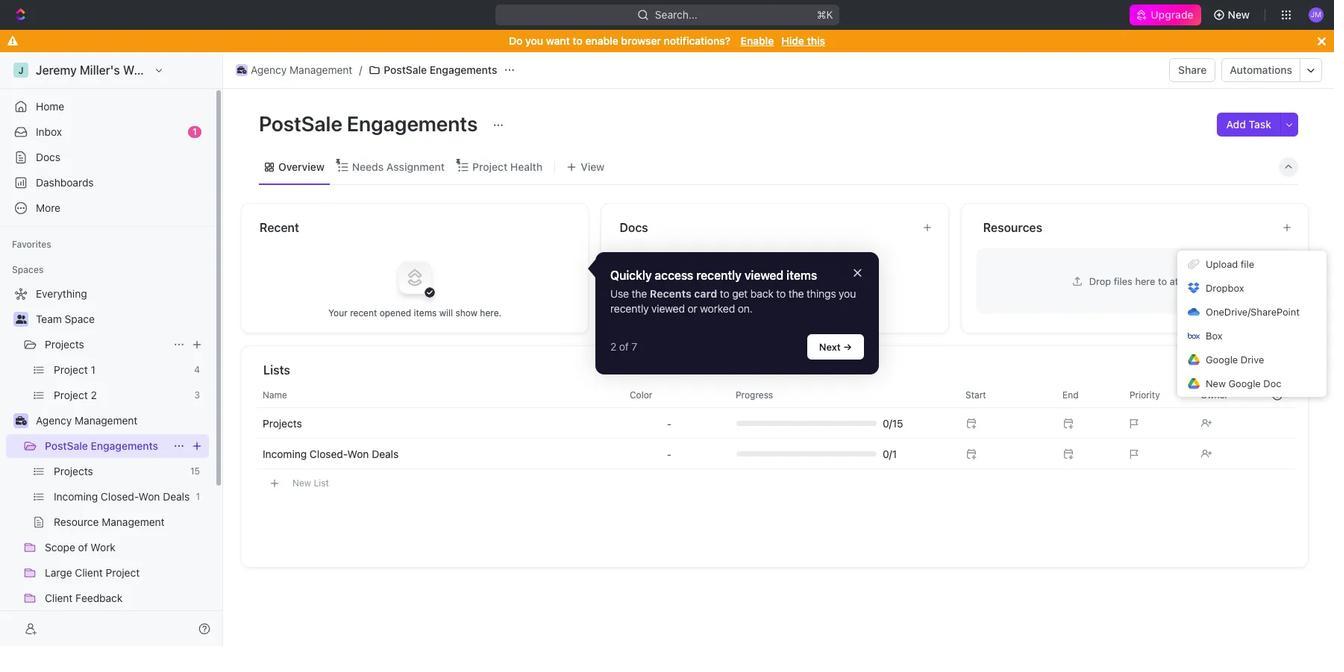 Task type: locate. For each thing, give the bounding box(es) containing it.
recently up card
[[696, 268, 742, 282]]

0 vertical spatial agency management
[[251, 63, 352, 76]]

2 of 7
[[610, 341, 637, 353]]

this right hide
[[807, 34, 825, 47]]

2 vertical spatial postsale engagements
[[45, 439, 158, 452]]

overview
[[278, 160, 324, 173]]

google down box at the right
[[1206, 354, 1238, 366]]

will
[[439, 307, 453, 318]]

projects down name at the left bottom of the page
[[263, 417, 302, 429]]

agency
[[251, 63, 287, 76], [36, 414, 72, 427]]

recently
[[696, 268, 742, 282], [610, 302, 649, 315]]

needs assignment link
[[349, 156, 445, 177]]

health
[[510, 160, 543, 173]]

resources button
[[982, 219, 1270, 237]]

1 vertical spatial docs
[[620, 221, 648, 234]]

agency management
[[251, 63, 352, 76], [36, 414, 138, 427]]

2 horizontal spatial docs
[[779, 307, 801, 318]]

2 vertical spatial new
[[292, 477, 311, 488]]

new left list
[[292, 477, 311, 488]]

0 vertical spatial recently
[[696, 268, 742, 282]]

1 horizontal spatial recently
[[696, 268, 742, 282]]

here.
[[480, 307, 501, 318]]

docs right any
[[779, 307, 801, 318]]

incoming closed-won deals link
[[263, 447, 399, 460]]

0 horizontal spatial management
[[75, 414, 138, 427]]

1 vertical spatial agency management link
[[36, 409, 206, 433]]

1 vertical spatial business time image
[[15, 416, 26, 425]]

1 vertical spatial new
[[1206, 378, 1226, 389]]

/
[[359, 63, 362, 76]]

postsale
[[384, 63, 427, 76], [259, 111, 342, 136], [45, 439, 88, 452]]

×
[[853, 263, 863, 280]]

0 vertical spatial items
[[787, 268, 817, 282]]

postsale engagements link
[[365, 61, 501, 79], [45, 434, 167, 458]]

agency management inside tree
[[36, 414, 138, 427]]

the left things
[[788, 287, 804, 300]]

0 horizontal spatial projects
[[45, 338, 84, 351]]

1 vertical spatial postsale engagements
[[259, 111, 482, 136]]

task
[[1249, 118, 1271, 131]]

new down google drive
[[1206, 378, 1226, 389]]

1 horizontal spatial the
[[788, 287, 804, 300]]

tree containing team space
[[6, 282, 209, 646]]

doc
[[1263, 378, 1281, 389]]

project health link
[[469, 156, 543, 177]]

the right use
[[632, 287, 647, 300]]

this
[[807, 34, 825, 47], [814, 307, 830, 318]]

priority
[[1130, 389, 1160, 400]]

progress
[[736, 389, 773, 400]]

0 horizontal spatial agency management link
[[36, 409, 206, 433]]

access
[[655, 268, 693, 282]]

to for want
[[573, 34, 583, 47]]

user group image
[[15, 315, 26, 324]]

next → button
[[807, 335, 864, 360]]

0 horizontal spatial business time image
[[15, 416, 26, 425]]

dashboards link
[[6, 171, 209, 195]]

0/15
[[883, 417, 903, 429]]

docs inside 'link'
[[36, 151, 60, 163]]

items left will
[[414, 307, 437, 318]]

1 vertical spatial postsale
[[259, 111, 342, 136]]

0/1
[[883, 447, 897, 460]]

1 vertical spatial items
[[414, 307, 437, 318]]

google drive
[[1206, 354, 1264, 366]]

want
[[546, 34, 570, 47]]

overview link
[[275, 156, 324, 177]]

1 vertical spatial recently
[[610, 302, 649, 315]]

upload
[[1206, 258, 1238, 270]]

list
[[314, 477, 329, 488]]

× navigation
[[595, 252, 879, 375]]

color button
[[621, 383, 718, 407]]

to for back
[[776, 287, 786, 300]]

docs
[[36, 151, 60, 163], [620, 221, 648, 234], [779, 307, 801, 318]]

items up things
[[787, 268, 817, 282]]

1 vertical spatial agency
[[36, 414, 72, 427]]

dashboards
[[36, 176, 94, 189]]

2 vertical spatial postsale
[[45, 439, 88, 452]]

upload file
[[1206, 258, 1254, 270]]

2 horizontal spatial new
[[1228, 8, 1250, 21]]

new up automations
[[1228, 8, 1250, 21]]

added
[[733, 307, 759, 318]]

1 vertical spatial management
[[75, 414, 138, 427]]

0 vertical spatial business time image
[[237, 66, 246, 74]]

0 vertical spatial viewed
[[745, 268, 784, 282]]

1 horizontal spatial projects link
[[263, 417, 302, 429]]

0 horizontal spatial viewed
[[651, 302, 685, 315]]

inbox
[[36, 125, 62, 138]]

sidebar navigation
[[0, 52, 223, 646]]

0 vertical spatial agency management link
[[232, 61, 356, 79]]

0 vertical spatial docs
[[36, 151, 60, 163]]

new list
[[292, 477, 329, 488]]

team space
[[36, 313, 95, 325]]

2 vertical spatial engagements
[[91, 439, 158, 452]]

2
[[610, 341, 616, 353]]

0 horizontal spatial postsale engagements link
[[45, 434, 167, 458]]

next
[[819, 341, 841, 353]]

business time image
[[237, 66, 246, 74], [15, 416, 26, 425]]

1 vertical spatial you
[[839, 287, 856, 300]]

new for new list
[[292, 477, 311, 488]]

to right here
[[1158, 275, 1167, 287]]

1 horizontal spatial agency
[[251, 63, 287, 76]]

1 horizontal spatial postsale engagements link
[[365, 61, 501, 79]]

1 horizontal spatial management
[[290, 63, 352, 76]]

this down things
[[814, 307, 830, 318]]

you
[[525, 34, 543, 47], [839, 287, 856, 300]]

docs up quickly
[[620, 221, 648, 234]]

on.
[[738, 302, 753, 315]]

assignment
[[386, 160, 445, 173]]

team space link
[[36, 307, 206, 331]]

0 vertical spatial agency
[[251, 63, 287, 76]]

to right back
[[776, 287, 786, 300]]

2 the from the left
[[788, 287, 804, 300]]

project health
[[472, 160, 543, 173]]

agency inside the sidebar "navigation"
[[36, 414, 72, 427]]

you up location.
[[839, 287, 856, 300]]

projects down team space
[[45, 338, 84, 351]]

you haven't added any docs to this location.
[[681, 307, 868, 318]]

recent
[[260, 221, 299, 234]]

dropbox
[[1206, 282, 1244, 294]]

box button
[[1177, 324, 1327, 348]]

0 horizontal spatial projects link
[[45, 333, 167, 357]]

tree
[[6, 282, 209, 646]]

1 vertical spatial viewed
[[651, 302, 685, 315]]

1 horizontal spatial postsale
[[259, 111, 342, 136]]

new
[[1228, 8, 1250, 21], [1206, 378, 1226, 389], [292, 477, 311, 488]]

1 horizontal spatial new
[[1206, 378, 1226, 389]]

share button
[[1169, 58, 1216, 82]]

needs
[[352, 160, 384, 173]]

viewed down recents
[[651, 302, 685, 315]]

0 vertical spatial this
[[807, 34, 825, 47]]

1 vertical spatial this
[[814, 307, 830, 318]]

docs link
[[6, 145, 209, 169]]

1 vertical spatial projects
[[263, 417, 302, 429]]

no most used docs image
[[745, 247, 805, 307]]

favorites
[[12, 239, 51, 250]]

postsale engagements
[[384, 63, 497, 76], [259, 111, 482, 136], [45, 439, 158, 452]]

0 vertical spatial postsale engagements link
[[365, 61, 501, 79]]

0 vertical spatial projects link
[[45, 333, 167, 357]]

0 horizontal spatial the
[[632, 287, 647, 300]]

0 vertical spatial postsale
[[384, 63, 427, 76]]

resources
[[983, 221, 1042, 234]]

docs down inbox
[[36, 151, 60, 163]]

you right do
[[525, 34, 543, 47]]

onedrive/sharepoint
[[1206, 306, 1300, 318]]

0 horizontal spatial agency management
[[36, 414, 138, 427]]

google
[[1206, 354, 1238, 366], [1229, 378, 1261, 389]]

name button
[[257, 383, 621, 407]]

0 vertical spatial new
[[1228, 8, 1250, 21]]

0 horizontal spatial recently
[[610, 302, 649, 315]]

needs assignment
[[352, 160, 445, 173]]

1 horizontal spatial you
[[839, 287, 856, 300]]

space
[[65, 313, 95, 325]]

start button
[[957, 383, 1054, 407]]

new inside button
[[1206, 378, 1226, 389]]

upload file button
[[1177, 252, 1327, 276]]

0 horizontal spatial you
[[525, 34, 543, 47]]

incoming closed-won deals
[[263, 447, 399, 460]]

to get back to the things you recently viewed or worked on.
[[610, 287, 859, 315]]

viewed
[[745, 268, 784, 282], [651, 302, 685, 315]]

0 vertical spatial projects
[[45, 338, 84, 351]]

to for here
[[1158, 275, 1167, 287]]

recently down use
[[610, 302, 649, 315]]

items
[[787, 268, 817, 282], [414, 307, 437, 318]]

viewed up back
[[745, 268, 784, 282]]

to right want
[[573, 34, 583, 47]]

owner button
[[1192, 383, 1259, 407]]

tree inside the sidebar "navigation"
[[6, 282, 209, 646]]

2 vertical spatial docs
[[779, 307, 801, 318]]

google down google drive button
[[1229, 378, 1261, 389]]

projects link down name at the left bottom of the page
[[263, 417, 302, 429]]

0 horizontal spatial new
[[292, 477, 311, 488]]

0 horizontal spatial agency
[[36, 414, 72, 427]]

1 horizontal spatial items
[[787, 268, 817, 282]]

you inside to get back to the things you recently viewed or worked on.
[[839, 287, 856, 300]]

onedrive/sharepoint button
[[1177, 300, 1327, 324]]

new for new google doc
[[1206, 378, 1226, 389]]

0 horizontal spatial docs
[[36, 151, 60, 163]]

1 horizontal spatial agency management
[[251, 63, 352, 76]]

items inside × navigation
[[787, 268, 817, 282]]

1 vertical spatial agency management
[[36, 414, 138, 427]]

→
[[843, 341, 852, 353]]

projects link down team space 'link'
[[45, 333, 167, 357]]

engagements
[[430, 63, 497, 76], [347, 111, 478, 136], [91, 439, 158, 452]]

1 horizontal spatial business time image
[[237, 66, 246, 74]]

0 horizontal spatial postsale
[[45, 439, 88, 452]]

new button
[[1207, 3, 1259, 27]]

1 horizontal spatial viewed
[[745, 268, 784, 282]]



Task type: describe. For each thing, give the bounding box(es) containing it.
do you want to enable browser notifications? enable hide this
[[509, 34, 825, 47]]

1 vertical spatial google
[[1229, 378, 1261, 389]]

project
[[472, 160, 508, 173]]

add task button
[[1217, 113, 1280, 137]]

to left get
[[720, 287, 729, 300]]

your recent opened items will show here.
[[328, 307, 501, 318]]

viewed inside to get back to the things you recently viewed or worked on.
[[651, 302, 685, 315]]

recent
[[350, 307, 377, 318]]

home link
[[6, 95, 209, 119]]

drop
[[1089, 275, 1111, 287]]

quickly access recently viewed items
[[610, 268, 817, 282]]

0 vertical spatial postsale engagements
[[384, 63, 497, 76]]

1
[[193, 126, 197, 137]]

quickly
[[610, 268, 652, 282]]

file
[[1241, 258, 1254, 270]]

projects link inside tree
[[45, 333, 167, 357]]

closed-
[[310, 447, 347, 460]]

share
[[1178, 63, 1207, 76]]

engagements inside the sidebar "navigation"
[[91, 439, 158, 452]]

home
[[36, 100, 64, 113]]

back
[[750, 287, 774, 300]]

automations button
[[1222, 59, 1300, 81]]

browser
[[621, 34, 661, 47]]

1 vertical spatial engagements
[[347, 111, 478, 136]]

owner
[[1201, 389, 1228, 400]]

drop files here to attach
[[1089, 275, 1198, 287]]

lists
[[263, 363, 290, 377]]

search...
[[655, 8, 697, 21]]

deals
[[372, 447, 399, 460]]

google drive button
[[1177, 348, 1327, 372]]

color
[[630, 389, 652, 400]]

spaces
[[12, 264, 44, 275]]

0 vertical spatial google
[[1206, 354, 1238, 366]]

here
[[1135, 275, 1155, 287]]

incoming
[[263, 447, 307, 460]]

haven't
[[699, 307, 730, 318]]

favorites button
[[6, 236, 57, 254]]

projects inside tree
[[45, 338, 84, 351]]

enable
[[741, 34, 774, 47]]

automations
[[1230, 63, 1292, 76]]

your
[[328, 307, 348, 318]]

won
[[347, 447, 369, 460]]

0 vertical spatial engagements
[[430, 63, 497, 76]]

priority button
[[1121, 383, 1192, 407]]

upgrade
[[1151, 8, 1194, 21]]

get
[[732, 287, 748, 300]]

new for new
[[1228, 8, 1250, 21]]

0 vertical spatial you
[[525, 34, 543, 47]]

0 vertical spatial management
[[290, 63, 352, 76]]

start
[[966, 389, 986, 400]]

next →
[[819, 341, 852, 353]]

things
[[807, 287, 836, 300]]

0 horizontal spatial items
[[414, 307, 437, 318]]

postsale engagements inside tree
[[45, 439, 158, 452]]

use the recents card
[[610, 287, 717, 300]]

opened
[[380, 307, 411, 318]]

1 vertical spatial projects link
[[263, 417, 302, 429]]

add task
[[1226, 118, 1271, 131]]

1 horizontal spatial projects
[[263, 417, 302, 429]]

new google doc
[[1206, 378, 1281, 389]]

do
[[509, 34, 523, 47]]

box
[[1206, 330, 1223, 342]]

new list button
[[257, 470, 1296, 496]]

add
[[1226, 118, 1246, 131]]

drive
[[1241, 354, 1264, 366]]

hide
[[781, 34, 804, 47]]

management inside tree
[[75, 414, 138, 427]]

1 vertical spatial postsale engagements link
[[45, 434, 167, 458]]

any
[[762, 307, 777, 318]]

recently inside to get back to the things you recently viewed or worked on.
[[610, 302, 649, 315]]

1 horizontal spatial agency management link
[[232, 61, 356, 79]]

files
[[1114, 275, 1133, 287]]

notifications?
[[664, 34, 730, 47]]

2 horizontal spatial postsale
[[384, 63, 427, 76]]

1 horizontal spatial docs
[[620, 221, 648, 234]]

business time image inside the sidebar "navigation"
[[15, 416, 26, 425]]

lists button
[[263, 361, 1291, 379]]

use
[[610, 287, 629, 300]]

location.
[[832, 307, 868, 318]]

to down things
[[803, 307, 812, 318]]

you
[[681, 307, 697, 318]]

team
[[36, 313, 62, 325]]

or
[[688, 302, 697, 315]]

show
[[455, 307, 477, 318]]

progress button
[[727, 383, 948, 407]]

postsale inside tree
[[45, 439, 88, 452]]

dropbox button
[[1177, 276, 1327, 300]]

end button
[[1054, 383, 1121, 407]]

1 the from the left
[[632, 287, 647, 300]]

name
[[263, 389, 287, 400]]

the inside to get back to the things you recently viewed or worked on.
[[788, 287, 804, 300]]

of
[[619, 341, 629, 353]]

no recent items image
[[385, 247, 445, 307]]

worked
[[700, 302, 735, 315]]

attach
[[1170, 275, 1198, 287]]



Task type: vqa. For each thing, say whether or not it's contained in the screenshot.
Team Space / Projects / Project 2
no



